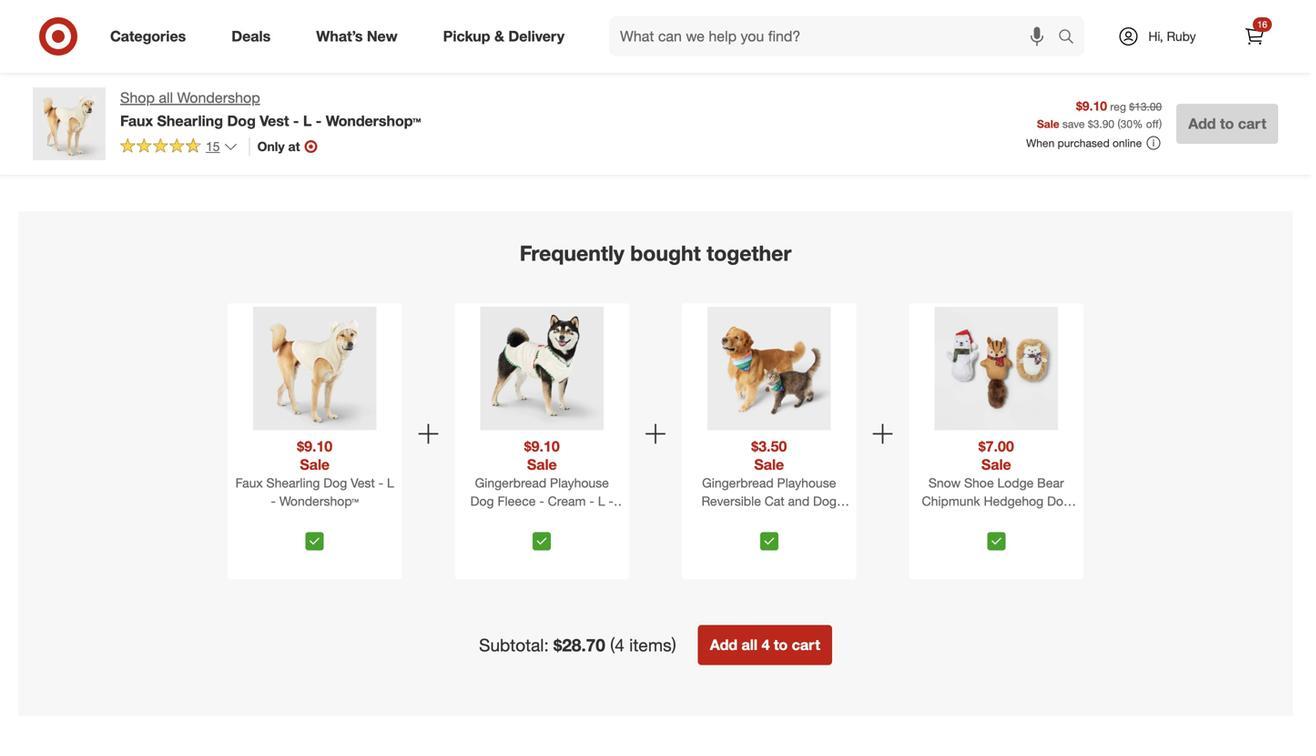 Task type: describe. For each thing, give the bounding box(es) containing it.
gingerbread for $3.50
[[702, 475, 774, 491]]

items)
[[630, 635, 677, 656]]

pickup & delivery link
[[428, 16, 588, 56]]

shop all wondershop faux shearling dog vest - l - wondershop™
[[120, 89, 421, 130]]

add to cart down falalala dog and cat hoodie - wondershop™
[[609, 77, 668, 91]]

falalala
[[601, 11, 644, 26]]

faux for reg
[[44, 24, 71, 40]]

hedgehog
[[984, 493, 1044, 509]]

cart for add to cart button below m
[[89, 77, 111, 91]]

all for add
[[742, 636, 758, 654]]

ruby
[[1167, 28, 1197, 44]]

falalala dog and cat hoodie - wondershop™ link
[[601, 0, 751, 42]]

vest for $9.10
[[351, 475, 375, 491]]

add inside reg $10.00 sale gingerbread playhouse snowflake dog hoodie - l - wondershop™ add to cart
[[981, 77, 1002, 91]]

subtotal:
[[479, 635, 549, 656]]

reg inside "$9.10 reg $13.00 sale save $ 3.90 ( 30 % off )"
[[1111, 100, 1127, 113]]

add to cart button down snowflake
[[973, 69, 1048, 98]]

wondershop™ inside $7.00 sale snow shoe lodge bear chipmunk hedgehog dog toy set - 3pk - wondershop™
[[957, 530, 1036, 546]]

sale inside $7.00 sale snow shoe lodge bear chipmunk hedgehog dog toy set - 3pk - wondershop™
[[982, 456, 1012, 474]]

faux shearling dog vest - l - wondershop™ link
[[231, 474, 398, 525]]

vest for reg
[[159, 24, 183, 40]]

add down what can we help you find? suggestions appear below search box
[[795, 77, 816, 91]]

cat inside falalala dog and cat hoodie - wondershop™
[[700, 11, 719, 26]]

sale inside reg $10.00 sale gingerbread playhouse snowflake dog hoodie - l - wondershop™ add to cart
[[1028, 11, 1049, 24]]

purchased
[[1058, 136, 1110, 150]]

snow shoe lodge bear chipmunk hedgehog dog toy set - 3pk - wondershop™ image
[[935, 307, 1058, 430]]

reg for reg $10.00 sale
[[787, 11, 803, 24]]

snow shoe lodge bear chipmunk hedgehog dog toy set - 3pk - wondershop™ link
[[913, 474, 1080, 546]]

add to cart button down falalala dog and cat hoodie - wondershop™
[[601, 69, 676, 98]]

15
[[206, 138, 220, 154]]

when purchased online
[[1027, 136, 1142, 150]]

cart for add to cart button right of )
[[1239, 115, 1267, 133]]

reg $10.00 sale
[[787, 11, 863, 24]]

add down falalala
[[609, 77, 630, 91]]

cart for add to cart button under falalala dog and cat hoodie - wondershop™
[[647, 77, 668, 91]]

to inside add all 4 to cart button
[[774, 636, 788, 654]]

$13.00 inside reg $13.00 faux shearling dog vest - m - wondershop™
[[63, 11, 95, 24]]

$3.50
[[752, 438, 787, 455]]

add down deals
[[238, 77, 258, 91]]

&
[[495, 27, 505, 45]]

add to cart down m
[[52, 77, 111, 91]]

hi, ruby
[[1149, 28, 1197, 44]]

delivery
[[509, 27, 565, 45]]

add to cart down ruby
[[1167, 77, 1225, 91]]

(
[[1118, 117, 1121, 131]]

bandana
[[698, 511, 749, 527]]

wondershop™ inside $9.10 sale faux shearling dog vest - l - wondershop™
[[279, 493, 359, 509]]

playhouse for $9.10
[[550, 475, 609, 491]]

add right )
[[1189, 115, 1216, 133]]

$9.10 for $9.10 sale gingerbread playhouse dog fleece - cream - l - wondershop™
[[524, 438, 560, 455]]

wondershop™ inside reg $10.00 sale gingerbread playhouse snowflake dog hoodie - l - wondershop™ add to cart
[[992, 56, 1071, 72]]

$
[[1088, 117, 1094, 131]]

)
[[1159, 117, 1162, 131]]

$28.70
[[554, 635, 606, 656]]

lodge
[[998, 475, 1034, 491]]

off
[[1147, 117, 1159, 131]]

gingerbread inside reg $10.00 sale gingerbread playhouse snowflake dog hoodie - l - wondershop™ add to cart
[[973, 24, 1044, 40]]

wondershop™ inside $9.10 sale gingerbread playhouse dog fleece - cream - l - wondershop™
[[503, 511, 582, 527]]

toy
[[955, 511, 974, 527]]

playhouse inside reg $10.00 sale gingerbread playhouse snowflake dog hoodie - l - wondershop™ add to cart
[[1048, 24, 1107, 40]]

add to cart button down ruby
[[1159, 69, 1234, 98]]

search button
[[1050, 16, 1094, 60]]

wondershop™ inside $3.50 sale gingerbread playhouse reversible cat and dog bandana - wondershop™
[[761, 511, 841, 527]]

falalala dog and cat hoodie - wondershop™
[[601, 11, 734, 42]]

cart inside reg $10.00 sale gingerbread playhouse snowflake dog hoodie - l - wondershop™ add to cart
[[1018, 77, 1040, 91]]

wondershop™ inside reg $13.00 faux shearling dog vest - m - wondershop™
[[67, 40, 146, 56]]

add to cart button down what can we help you find? suggestions appear below search box
[[787, 69, 862, 98]]

new
[[367, 27, 398, 45]]

add to cart button down pickup
[[415, 69, 490, 98]]

bought
[[631, 241, 701, 266]]

bear
[[1038, 475, 1064, 491]]

sale inside $3.50 sale gingerbread playhouse reversible cat and dog bandana - wondershop™
[[755, 456, 784, 474]]

l inside 'shop all wondershop faux shearling dog vest - l - wondershop™'
[[303, 112, 312, 130]]

dog inside 'shop all wondershop faux shearling dog vest - l - wondershop™'
[[227, 112, 256, 130]]

cart for add to cart button underneath what can we help you find? suggestions appear below search box
[[832, 77, 854, 91]]

%
[[1133, 117, 1144, 131]]

deals link
[[216, 16, 294, 56]]

only
[[257, 138, 285, 154]]

3pk
[[1009, 511, 1030, 527]]

at
[[288, 138, 300, 154]]

all for shop
[[159, 89, 173, 107]]

what's
[[316, 27, 363, 45]]

dog inside $3.50 sale gingerbread playhouse reversible cat and dog bandana - wondershop™
[[813, 493, 837, 509]]

reg for reg $10.00 sale gingerbread playhouse snowflake dog hoodie - l - wondershop™ add to cart
[[973, 11, 989, 24]]

add all 4 to cart button
[[698, 625, 832, 665]]

hoodie inside reg $10.00 sale gingerbread playhouse snowflake dog hoodie - l - wondershop™ add to cart
[[1062, 40, 1104, 56]]

add to cart down pickup
[[424, 77, 482, 91]]

reg for reg $13.00 faux shearling dog vest - m - wondershop™
[[44, 11, 60, 24]]

reversible
[[702, 493, 761, 509]]

add down m
[[52, 77, 73, 91]]

cart for add to cart button below ruby
[[1204, 77, 1225, 91]]

$9.10 sale faux shearling dog vest - l - wondershop™
[[236, 438, 394, 509]]

fleece
[[498, 493, 536, 509]]

to inside reg $10.00 sale gingerbread playhouse snowflake dog hoodie - l - wondershop™ add to cart
[[1005, 77, 1015, 91]]

(4
[[610, 635, 625, 656]]

to down pickup
[[447, 77, 458, 91]]

reg $10.00 sale gingerbread playhouse snowflake dog hoodie - l - wondershop™ add to cart
[[973, 11, 1112, 91]]



Task type: locate. For each thing, give the bounding box(es) containing it.
cart
[[89, 77, 111, 91], [275, 77, 296, 91], [461, 77, 482, 91], [647, 77, 668, 91], [832, 77, 854, 91], [1018, 77, 1040, 91], [1204, 77, 1225, 91], [1239, 115, 1267, 133], [792, 636, 821, 654]]

1 vertical spatial $13.00
[[1130, 100, 1162, 113]]

m
[[44, 40, 55, 56]]

all
[[159, 89, 173, 107], [742, 636, 758, 654]]

to right 4
[[774, 636, 788, 654]]

to
[[76, 77, 86, 91], [262, 77, 272, 91], [447, 77, 458, 91], [633, 77, 644, 91], [819, 77, 829, 91], [1005, 77, 1015, 91], [1191, 77, 1201, 91], [1221, 115, 1235, 133], [774, 636, 788, 654]]

l
[[973, 56, 980, 72], [303, 112, 312, 130], [387, 475, 394, 491], [598, 493, 605, 509]]

$9.10 up $
[[1077, 98, 1108, 114]]

dog inside $9.10 sale gingerbread playhouse dog fleece - cream - l - wondershop™
[[471, 493, 494, 509]]

l inside $9.10 sale gingerbread playhouse dog fleece - cream - l - wondershop™
[[598, 493, 605, 509]]

categories link
[[95, 16, 209, 56]]

cream
[[548, 493, 586, 509]]

categories
[[110, 27, 186, 45]]

0 horizontal spatial all
[[159, 89, 173, 107]]

1 horizontal spatial hoodie
[[1062, 40, 1104, 56]]

cat inside $3.50 sale gingerbread playhouse reversible cat and dog bandana - wondershop™
[[765, 493, 785, 509]]

gingerbread up fleece
[[475, 475, 547, 491]]

gingerbread for $9.10
[[475, 475, 547, 491]]

l inside $9.10 sale faux shearling dog vest - l - wondershop™
[[387, 475, 394, 491]]

cat
[[700, 11, 719, 26], [765, 493, 785, 509]]

2 vertical spatial shearling
[[266, 475, 320, 491]]

playhouse inside $9.10 sale gingerbread playhouse dog fleece - cream - l - wondershop™
[[550, 475, 609, 491]]

1 horizontal spatial $9.10
[[524, 438, 560, 455]]

0 vertical spatial shearling
[[75, 24, 128, 40]]

gingerbread playhouse dog fleece - cream - l - wondershop™ image
[[480, 307, 604, 430]]

1 vertical spatial and
[[788, 493, 810, 509]]

$10.00 inside reg $10.00 sale gingerbread playhouse snowflake dog hoodie - l - wondershop™ add to cart
[[992, 11, 1025, 24]]

to down deals link
[[262, 77, 272, 91]]

to down what can we help you find? suggestions appear below search box
[[819, 77, 829, 91]]

pickup & delivery
[[443, 27, 565, 45]]

playhouse down $3.50
[[777, 475, 837, 491]]

frequently
[[520, 241, 625, 266]]

15 link
[[120, 137, 238, 158]]

gingerbread playhouse reversible cat and dog bandana - wondershop™ link
[[686, 474, 853, 527]]

gingerbread inside $9.10 sale gingerbread playhouse dog fleece - cream - l - wondershop™
[[475, 475, 547, 491]]

dog inside reg $10.00 sale gingerbread playhouse snowflake dog hoodie - l - wondershop™ add to cart
[[1035, 40, 1059, 56]]

30
[[1121, 117, 1133, 131]]

1 horizontal spatial playhouse
[[777, 475, 837, 491]]

reg
[[44, 11, 60, 24], [787, 11, 803, 24], [973, 11, 989, 24], [1111, 100, 1127, 113]]

None checkbox
[[533, 532, 551, 551], [988, 532, 1006, 551], [533, 532, 551, 551], [988, 532, 1006, 551]]

hoodie
[[601, 26, 643, 42], [1062, 40, 1104, 56]]

$7.00 sale snow shoe lodge bear chipmunk hedgehog dog toy set - 3pk - wondershop™
[[922, 438, 1071, 546]]

- inside $3.50 sale gingerbread playhouse reversible cat and dog bandana - wondershop™
[[753, 511, 758, 527]]

shearling inside reg $13.00 faux shearling dog vest - m - wondershop™
[[75, 24, 128, 40]]

0 horizontal spatial shearling
[[75, 24, 128, 40]]

1 horizontal spatial faux
[[120, 112, 153, 130]]

$9.10 up gingerbread playhouse dog fleece - cream - l - wondershop™ link
[[524, 438, 560, 455]]

1 horizontal spatial cat
[[765, 493, 785, 509]]

1 horizontal spatial gingerbread
[[702, 475, 774, 491]]

and right falalala
[[674, 11, 696, 26]]

sale inside $9.10 sale gingerbread playhouse dog fleece - cream - l - wondershop™
[[527, 456, 557, 474]]

pickup
[[443, 27, 491, 45]]

search
[[1050, 29, 1094, 47]]

what's new link
[[301, 16, 420, 56]]

$10.00 for reg $10.00 sale
[[806, 11, 839, 24]]

cat right falalala
[[700, 11, 719, 26]]

snow
[[929, 475, 961, 491]]

2 horizontal spatial shearling
[[266, 475, 320, 491]]

shearling
[[75, 24, 128, 40], [157, 112, 223, 130], [266, 475, 320, 491]]

only at
[[257, 138, 300, 154]]

faux
[[44, 24, 71, 40], [120, 112, 153, 130], [236, 475, 263, 491]]

$9.10 for $9.10 sale faux shearling dog vest - l - wondershop™
[[297, 438, 333, 455]]

to down snowflake
[[1005, 77, 1015, 91]]

to right )
[[1221, 115, 1235, 133]]

save
[[1063, 117, 1085, 131]]

frequently bought together
[[520, 241, 792, 266]]

sale inside "$9.10 reg $13.00 sale save $ 3.90 ( 30 % off )"
[[1037, 117, 1060, 131]]

cat right reversible
[[765, 493, 785, 509]]

0 vertical spatial $13.00
[[63, 11, 95, 24]]

shearling inside 'shop all wondershop faux shearling dog vest - l - wondershop™'
[[157, 112, 223, 130]]

gingerbread playhouse dog fleece - cream - l - wondershop™ link
[[459, 474, 626, 527]]

$7.00
[[979, 438, 1014, 455]]

0 horizontal spatial hoodie
[[601, 26, 643, 42]]

faux inside reg $13.00 faux shearling dog vest - m - wondershop™
[[44, 24, 71, 40]]

hoodie inside falalala dog and cat hoodie - wondershop™
[[601, 26, 643, 42]]

add to cart
[[52, 77, 111, 91], [238, 77, 296, 91], [424, 77, 482, 91], [609, 77, 668, 91], [795, 77, 854, 91], [1167, 77, 1225, 91], [1189, 115, 1267, 133]]

$9.10
[[1077, 98, 1108, 114], [297, 438, 333, 455], [524, 438, 560, 455]]

vest
[[159, 24, 183, 40], [260, 112, 289, 130], [351, 475, 375, 491]]

reg $13.00 faux shearling dog vest - m - wondershop™
[[44, 11, 192, 56]]

$9.10 sale gingerbread playhouse dog fleece - cream - l - wondershop™
[[471, 438, 614, 527]]

$9.10 reg $13.00 sale save $ 3.90 ( 30 % off )
[[1037, 98, 1162, 131]]

dog inside $9.10 sale faux shearling dog vest - l - wondershop™
[[324, 475, 347, 491]]

wondershop™
[[655, 26, 734, 42], [67, 40, 146, 56], [992, 56, 1071, 72], [326, 112, 421, 130], [279, 493, 359, 509], [503, 511, 582, 527], [761, 511, 841, 527], [957, 530, 1036, 546]]

1 horizontal spatial shearling
[[157, 112, 223, 130]]

snowflake
[[973, 40, 1032, 56]]

shearling inside $9.10 sale faux shearling dog vest - l - wondershop™
[[266, 475, 320, 491]]

add to cart button right )
[[1177, 104, 1279, 144]]

hoodie up "$9.10 reg $13.00 sale save $ 3.90 ( 30 % off )"
[[1062, 40, 1104, 56]]

2 $10.00 from the left
[[992, 11, 1025, 24]]

faux shearling dog vest - l - wondershop™ image
[[253, 307, 377, 430]]

add to cart down what can we help you find? suggestions appear below search box
[[795, 77, 854, 91]]

0 horizontal spatial $10.00
[[806, 11, 839, 24]]

dog inside falalala dog and cat hoodie - wondershop™
[[647, 11, 671, 26]]

1 horizontal spatial $13.00
[[1130, 100, 1162, 113]]

0 vertical spatial faux
[[44, 24, 71, 40]]

shearling for $9.10
[[266, 475, 320, 491]]

shop
[[120, 89, 155, 107]]

dog inside $7.00 sale snow shoe lodge bear chipmunk hedgehog dog toy set - 3pk - wondershop™
[[1048, 493, 1071, 509]]

4
[[762, 636, 770, 654]]

add down the hi, ruby
[[1167, 77, 1188, 91]]

0 horizontal spatial $9.10
[[297, 438, 333, 455]]

and inside falalala dog and cat hoodie - wondershop™
[[674, 11, 696, 26]]

2 horizontal spatial vest
[[351, 475, 375, 491]]

1 vertical spatial cat
[[765, 493, 785, 509]]

shoe
[[965, 475, 994, 491]]

$9.10 inside $9.10 sale faux shearling dog vest - l - wondershop™
[[297, 438, 333, 455]]

l inside reg $10.00 sale gingerbread playhouse snowflake dog hoodie - l - wondershop™ add to cart
[[973, 56, 980, 72]]

gingerbread playhouse reversible cat and dog bandana - wondershop™ image
[[708, 307, 831, 430]]

to down falalala dog and cat hoodie - wondershop™
[[633, 77, 644, 91]]

0 vertical spatial vest
[[159, 24, 183, 40]]

3.90
[[1094, 117, 1115, 131]]

all inside button
[[742, 636, 758, 654]]

playhouse inside $3.50 sale gingerbread playhouse reversible cat and dog bandana - wondershop™
[[777, 475, 837, 491]]

add down pickup
[[424, 77, 444, 91]]

vest inside 'shop all wondershop faux shearling dog vest - l - wondershop™'
[[260, 112, 289, 130]]

cart for add to cart button below pickup
[[461, 77, 482, 91]]

0 horizontal spatial cat
[[700, 11, 719, 26]]

sale inside $9.10 sale faux shearling dog vest - l - wondershop™
[[300, 456, 330, 474]]

2 horizontal spatial $9.10
[[1077, 98, 1108, 114]]

vest inside $9.10 sale faux shearling dog vest - l - wondershop™
[[351, 475, 375, 491]]

together
[[707, 241, 792, 266]]

1 $10.00 from the left
[[806, 11, 839, 24]]

$13.00 inside "$9.10 reg $13.00 sale save $ 3.90 ( 30 % off )"
[[1130, 100, 1162, 113]]

What can we help you find? suggestions appear below search field
[[609, 16, 1063, 56]]

when
[[1027, 136, 1055, 150]]

sale
[[842, 11, 863, 24], [1028, 11, 1049, 24], [1037, 117, 1060, 131], [300, 456, 330, 474], [527, 456, 557, 474], [755, 456, 784, 474], [982, 456, 1012, 474]]

$9.10 inside $9.10 sale gingerbread playhouse dog fleece - cream - l - wondershop™
[[524, 438, 560, 455]]

0 horizontal spatial vest
[[159, 24, 183, 40]]

chipmunk
[[922, 493, 981, 509]]

0 horizontal spatial $13.00
[[63, 11, 95, 24]]

dog inside reg $13.00 faux shearling dog vest - m - wondershop™
[[132, 24, 155, 40]]

wondershop™ inside falalala dog and cat hoodie - wondershop™
[[655, 26, 734, 42]]

0 vertical spatial cat
[[700, 11, 719, 26]]

playhouse up the cream
[[550, 475, 609, 491]]

add to cart button down deals link
[[230, 69, 305, 98]]

reg inside reg $13.00 faux shearling dog vest - m - wondershop™
[[44, 11, 60, 24]]

0 horizontal spatial gingerbread
[[475, 475, 547, 491]]

and inside $3.50 sale gingerbread playhouse reversible cat and dog bandana - wondershop™
[[788, 493, 810, 509]]

faux for $9.10
[[236, 475, 263, 491]]

set
[[978, 511, 997, 527]]

add down snowflake
[[981, 77, 1002, 91]]

2 horizontal spatial gingerbread
[[973, 24, 1044, 40]]

1 vertical spatial all
[[742, 636, 758, 654]]

$9.10 up faux shearling dog vest - l - wondershop™ link
[[297, 438, 333, 455]]

all left 4
[[742, 636, 758, 654]]

playhouse for $3.50
[[777, 475, 837, 491]]

dog
[[647, 11, 671, 26], [132, 24, 155, 40], [1035, 40, 1059, 56], [227, 112, 256, 130], [324, 475, 347, 491], [471, 493, 494, 509], [813, 493, 837, 509], [1048, 493, 1071, 509]]

gingerbread left search
[[973, 24, 1044, 40]]

faux inside 'shop all wondershop faux shearling dog vest - l - wondershop™'
[[120, 112, 153, 130]]

16
[[1258, 19, 1268, 30]]

gingerbread up reversible
[[702, 475, 774, 491]]

$9.10 for $9.10 reg $13.00 sale save $ 3.90 ( 30 % off )
[[1077, 98, 1108, 114]]

faux inside $9.10 sale faux shearling dog vest - l - wondershop™
[[236, 475, 263, 491]]

what's new
[[316, 27, 398, 45]]

shearling for reg
[[75, 24, 128, 40]]

- inside falalala dog and cat hoodie - wondershop™
[[646, 26, 651, 42]]

add all 4 to cart
[[710, 636, 821, 654]]

-
[[187, 24, 192, 40], [646, 26, 651, 42], [58, 40, 63, 56], [1107, 40, 1112, 56], [983, 56, 988, 72], [293, 112, 299, 130], [316, 112, 322, 130], [379, 475, 384, 491], [271, 493, 276, 509], [540, 493, 544, 509], [590, 493, 595, 509], [609, 493, 614, 509], [753, 511, 758, 527], [1000, 511, 1005, 527], [1034, 511, 1039, 527]]

$13.00
[[63, 11, 95, 24], [1130, 100, 1162, 113]]

$10.00
[[806, 11, 839, 24], [992, 11, 1025, 24]]

None checkbox
[[306, 532, 324, 551], [760, 532, 779, 551], [306, 532, 324, 551], [760, 532, 779, 551]]

wondershop™ inside 'shop all wondershop faux shearling dog vest - l - wondershop™'
[[326, 112, 421, 130]]

0 horizontal spatial playhouse
[[550, 475, 609, 491]]

all right shop
[[159, 89, 173, 107]]

playhouse right snowflake
[[1048, 24, 1107, 40]]

1 horizontal spatial and
[[788, 493, 810, 509]]

0 horizontal spatial and
[[674, 11, 696, 26]]

$3.50 sale gingerbread playhouse reversible cat and dog bandana - wondershop™
[[698, 438, 841, 527]]

$10.00 for reg $10.00 sale gingerbread playhouse snowflake dog hoodie - l - wondershop™ add to cart
[[992, 11, 1025, 24]]

to down ruby
[[1191, 77, 1201, 91]]

1 horizontal spatial all
[[742, 636, 758, 654]]

wondershop
[[177, 89, 260, 107]]

gingerbread inside $3.50 sale gingerbread playhouse reversible cat and dog bandana - wondershop™
[[702, 475, 774, 491]]

add to cart button
[[44, 69, 119, 98], [230, 69, 305, 98], [415, 69, 490, 98], [601, 69, 676, 98], [787, 69, 862, 98], [973, 69, 1048, 98], [1159, 69, 1234, 98], [1177, 104, 1279, 144]]

add
[[52, 77, 73, 91], [238, 77, 258, 91], [424, 77, 444, 91], [609, 77, 630, 91], [795, 77, 816, 91], [981, 77, 1002, 91], [1167, 77, 1188, 91], [1189, 115, 1216, 133], [710, 636, 738, 654]]

image of faux shearling dog vest - l - wondershop™ image
[[33, 87, 106, 160]]

0 horizontal spatial faux
[[44, 24, 71, 40]]

1 vertical spatial shearling
[[157, 112, 223, 130]]

$9.10 inside "$9.10 reg $13.00 sale save $ 3.90 ( 30 % off )"
[[1077, 98, 1108, 114]]

0 vertical spatial all
[[159, 89, 173, 107]]

cart for add to cart button below deals link
[[275, 77, 296, 91]]

hoodie right 'delivery' on the left top of the page
[[601, 26, 643, 42]]

online
[[1113, 136, 1142, 150]]

add left 4
[[710, 636, 738, 654]]

16 link
[[1235, 16, 1275, 56]]

subtotal: $28.70 (4 items)
[[479, 635, 677, 656]]

2 vertical spatial vest
[[351, 475, 375, 491]]

add to cart button down m
[[44, 69, 119, 98]]

1 vertical spatial faux
[[120, 112, 153, 130]]

add to cart down deals link
[[238, 77, 296, 91]]

playhouse
[[1048, 24, 1107, 40], [550, 475, 609, 491], [777, 475, 837, 491]]

to left shop
[[76, 77, 86, 91]]

deals
[[232, 27, 271, 45]]

and
[[674, 11, 696, 26], [788, 493, 810, 509]]

hi,
[[1149, 28, 1164, 44]]

1 horizontal spatial $10.00
[[992, 11, 1025, 24]]

vest inside reg $13.00 faux shearling dog vest - m - wondershop™
[[159, 24, 183, 40]]

add inside button
[[710, 636, 738, 654]]

reg inside reg $10.00 sale gingerbread playhouse snowflake dog hoodie - l - wondershop™ add to cart
[[973, 11, 989, 24]]

1 horizontal spatial vest
[[260, 112, 289, 130]]

1 vertical spatial vest
[[260, 112, 289, 130]]

all inside 'shop all wondershop faux shearling dog vest - l - wondershop™'
[[159, 89, 173, 107]]

2 horizontal spatial playhouse
[[1048, 24, 1107, 40]]

add to cart right )
[[1189, 115, 1267, 133]]

2 vertical spatial faux
[[236, 475, 263, 491]]

and right reversible
[[788, 493, 810, 509]]

0 vertical spatial and
[[674, 11, 696, 26]]

2 horizontal spatial faux
[[236, 475, 263, 491]]



Task type: vqa. For each thing, say whether or not it's contained in the screenshot.


